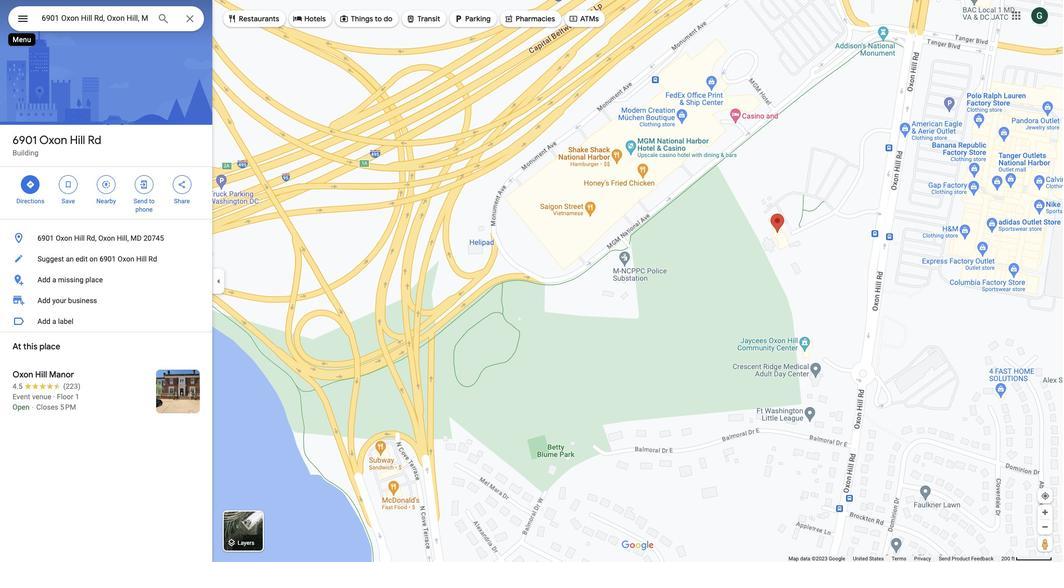 Task type: locate. For each thing, give the bounding box(es) containing it.
place right this
[[39, 342, 60, 352]]

a inside button
[[52, 276, 56, 284]]

1 vertical spatial place
[[39, 342, 60, 352]]

6901 oxon hill rd, oxon hill, md 20745
[[37, 234, 164, 243]]

ft
[[1012, 556, 1015, 562]]

label
[[58, 318, 73, 326]]

things
[[351, 14, 373, 23]]

6901 inside 6901 oxon hill rd building
[[12, 133, 37, 148]]

add left your at left bottom
[[37, 297, 50, 305]]

0 vertical spatial rd
[[88, 133, 101, 148]]

oxon up 
[[39, 133, 67, 148]]

rd inside button
[[148, 255, 157, 263]]

parking
[[465, 14, 491, 23]]

send
[[134, 198, 148, 205], [939, 556, 951, 562]]

a left missing
[[52, 276, 56, 284]]

6901
[[12, 133, 37, 148], [37, 234, 54, 243], [99, 255, 116, 263]]

 button
[[8, 6, 37, 33]]

terms
[[892, 556, 907, 562]]

200
[[1002, 556, 1011, 562]]

united
[[853, 556, 868, 562]]

0 vertical spatial send
[[134, 198, 148, 205]]

0 horizontal spatial 6901
[[12, 133, 37, 148]]

add for add your business
[[37, 297, 50, 305]]

0 vertical spatial a
[[52, 276, 56, 284]]

footer
[[789, 556, 1002, 563]]

hill up 
[[70, 133, 85, 148]]

add inside button
[[37, 276, 50, 284]]

product
[[952, 556, 970, 562]]

oxon
[[39, 133, 67, 148], [56, 234, 72, 243], [98, 234, 115, 243], [118, 255, 134, 263], [12, 370, 33, 381]]

2 add from the top
[[37, 297, 50, 305]]

 atms
[[569, 13, 599, 24]]

send product feedback button
[[939, 556, 994, 563]]

add down 'suggest'
[[37, 276, 50, 284]]

hill
[[70, 133, 85, 148], [74, 234, 85, 243], [136, 255, 147, 263], [35, 370, 47, 381]]

a left label
[[52, 318, 56, 326]]

to up phone
[[149, 198, 155, 205]]

show street view coverage image
[[1038, 537, 1053, 552]]

None field
[[42, 12, 149, 24]]

1 horizontal spatial rd
[[148, 255, 157, 263]]

send left product
[[939, 556, 951, 562]]

this
[[23, 342, 38, 352]]

show your location image
[[1041, 492, 1050, 501]]

google maps element
[[0, 0, 1063, 563]]

 parking
[[454, 13, 491, 24]]

do
[[384, 14, 393, 23]]

open
[[12, 403, 29, 412]]

footer containing map data ©2023 google
[[789, 556, 1002, 563]]

feedback
[[972, 556, 994, 562]]

1 a from the top
[[52, 276, 56, 284]]

zoom in image
[[1042, 509, 1049, 517]]

1 horizontal spatial to
[[375, 14, 382, 23]]

send for send product feedback
[[939, 556, 951, 562]]

2 vertical spatial add
[[37, 318, 50, 326]]

atms
[[580, 14, 599, 23]]

restaurants
[[239, 14, 279, 23]]

place down "on"
[[85, 276, 103, 284]]

to left do
[[375, 14, 382, 23]]

1 add from the top
[[37, 276, 50, 284]]

0 vertical spatial 6901
[[12, 133, 37, 148]]

1 vertical spatial rd
[[148, 255, 157, 263]]

200 ft
[[1002, 556, 1015, 562]]

add a missing place
[[37, 276, 103, 284]]

add inside button
[[37, 318, 50, 326]]

1 vertical spatial 6901
[[37, 234, 54, 243]]

collapse side panel image
[[213, 276, 224, 287]]

1 vertical spatial send
[[939, 556, 951, 562]]

closes
[[36, 403, 58, 412]]

a inside button
[[52, 318, 56, 326]]

0 horizontal spatial to
[[149, 198, 155, 205]]

oxon right "rd,"
[[98, 234, 115, 243]]

at this place
[[12, 342, 60, 352]]

 things to do
[[339, 13, 393, 24]]

3 add from the top
[[37, 318, 50, 326]]

building
[[12, 149, 39, 157]]

send inside send to phone
[[134, 198, 148, 205]]

0 vertical spatial place
[[85, 276, 103, 284]]

pharmacies
[[516, 14, 555, 23]]

to inside send to phone
[[149, 198, 155, 205]]

send inside button
[[939, 556, 951, 562]]

send up phone
[[134, 198, 148, 205]]

none field inside 6901 oxon hill rd, oxon hill, md 20745 field
[[42, 12, 149, 24]]

4.5 stars 223 reviews image
[[12, 382, 81, 392]]

(223)
[[63, 383, 81, 391]]

map data ©2023 google
[[789, 556, 845, 562]]

6901 up 'suggest'
[[37, 234, 54, 243]]

2 vertical spatial 6901
[[99, 255, 116, 263]]

united states
[[853, 556, 884, 562]]

rd
[[88, 133, 101, 148], [148, 255, 157, 263]]

1 horizontal spatial place
[[85, 276, 103, 284]]

1
[[75, 393, 79, 401]]

0 horizontal spatial send
[[134, 198, 148, 205]]

edit
[[76, 255, 88, 263]]

1 horizontal spatial 6901
[[37, 234, 54, 243]]

google
[[829, 556, 845, 562]]

share
[[174, 198, 190, 205]]

0 horizontal spatial rd
[[88, 133, 101, 148]]

add left label
[[37, 318, 50, 326]]

0 vertical spatial to
[[375, 14, 382, 23]]

event
[[12, 393, 30, 401]]

0 vertical spatial add
[[37, 276, 50, 284]]

1 vertical spatial add
[[37, 297, 50, 305]]


[[139, 179, 149, 191]]

united states button
[[853, 556, 884, 563]]

 hotels
[[293, 13, 326, 24]]

6901 right "on"
[[99, 255, 116, 263]]

a for label
[[52, 318, 56, 326]]

6901 up building
[[12, 133, 37, 148]]

1 vertical spatial to
[[149, 198, 155, 205]]

rd inside 6901 oxon hill rd building
[[88, 133, 101, 148]]

a
[[52, 276, 56, 284], [52, 318, 56, 326]]

2 a from the top
[[52, 318, 56, 326]]

 search field
[[8, 6, 204, 33]]

place
[[85, 276, 103, 284], [39, 342, 60, 352]]

to
[[375, 14, 382, 23], [149, 198, 155, 205]]

0 horizontal spatial place
[[39, 342, 60, 352]]

an
[[66, 255, 74, 263]]

1 horizontal spatial send
[[939, 556, 951, 562]]

business
[[68, 297, 97, 305]]

1 vertical spatial a
[[52, 318, 56, 326]]



Task type: describe. For each thing, give the bounding box(es) containing it.
hill left "rd,"
[[74, 234, 85, 243]]


[[17, 11, 29, 26]]

6901 oxon hill rd building
[[12, 133, 101, 157]]


[[227, 13, 237, 24]]

a for missing
[[52, 276, 56, 284]]

hill inside 6901 oxon hill rd building
[[70, 133, 85, 148]]

6901 oxon hill rd main content
[[0, 0, 212, 563]]

states
[[869, 556, 884, 562]]

6901 for rd,
[[37, 234, 54, 243]]

 transit
[[406, 13, 440, 24]]

zoom out image
[[1042, 524, 1049, 531]]

send product feedback
[[939, 556, 994, 562]]

place inside button
[[85, 276, 103, 284]]

terms button
[[892, 556, 907, 563]]

privacy button
[[915, 556, 931, 563]]

layers
[[238, 540, 255, 547]]

rd,
[[86, 234, 97, 243]]

add your business
[[37, 297, 97, 305]]

add a label button
[[0, 311, 212, 332]]

200 ft button
[[1002, 556, 1053, 562]]

oxon up 4.5
[[12, 370, 33, 381]]

5 pm
[[60, 403, 76, 412]]

20745
[[144, 234, 164, 243]]

hotels
[[304, 14, 326, 23]]

missing
[[58, 276, 84, 284]]

nearby
[[96, 198, 116, 205]]

2 horizontal spatial 6901
[[99, 255, 116, 263]]

directions
[[16, 198, 44, 205]]

data
[[800, 556, 811, 562]]

suggest an edit on 6901 oxon hill rd
[[37, 255, 157, 263]]

privacy
[[915, 556, 931, 562]]

oxon down hill,
[[118, 255, 134, 263]]

hill up 4.5 stars 223 reviews image
[[35, 370, 47, 381]]


[[26, 179, 35, 191]]

add a missing place button
[[0, 270, 212, 290]]

manor
[[49, 370, 74, 381]]

footer inside google maps element
[[789, 556, 1002, 563]]

floor
[[57, 393, 73, 401]]

oxon up an
[[56, 234, 72, 243]]

add for add a label
[[37, 318, 50, 326]]

on
[[90, 255, 98, 263]]

add for add a missing place
[[37, 276, 50, 284]]


[[569, 13, 578, 24]]

6901 oxon hill rd, oxon hill, md 20745 button
[[0, 228, 212, 249]]

md
[[131, 234, 142, 243]]

google account: greg robinson  
(robinsongreg175@gmail.com) image
[[1032, 7, 1048, 24]]

save
[[62, 198, 75, 205]]

 pharmacies
[[504, 13, 555, 24]]

venue
[[32, 393, 51, 401]]


[[101, 179, 111, 191]]

event venue · floor 1 open ⋅ closes 5 pm
[[12, 393, 79, 412]]

suggest
[[37, 255, 64, 263]]

at
[[12, 342, 21, 352]]


[[339, 13, 349, 24]]


[[406, 13, 416, 24]]


[[177, 179, 187, 191]]

 restaurants
[[227, 13, 279, 24]]

actions for 6901 oxon hill rd region
[[0, 167, 212, 219]]


[[504, 13, 514, 24]]


[[64, 179, 73, 191]]

·
[[53, 393, 55, 401]]

to inside  things to do
[[375, 14, 382, 23]]

⋅
[[31, 403, 34, 412]]


[[454, 13, 463, 24]]

add your business link
[[0, 290, 212, 311]]

send for send to phone
[[134, 198, 148, 205]]

hill,
[[117, 234, 129, 243]]

add a label
[[37, 318, 73, 326]]

oxon inside 6901 oxon hill rd building
[[39, 133, 67, 148]]

6901 for rd
[[12, 133, 37, 148]]

hill down md
[[136, 255, 147, 263]]

4.5
[[12, 383, 23, 391]]

oxon hill manor
[[12, 370, 74, 381]]

6901 Oxon Hill Rd, Oxon Hill, MD 20745 field
[[8, 6, 204, 31]]


[[293, 13, 302, 24]]

your
[[52, 297, 66, 305]]

transit
[[418, 14, 440, 23]]

send to phone
[[134, 198, 155, 213]]

©2023
[[812, 556, 828, 562]]

map
[[789, 556, 799, 562]]

phone
[[135, 206, 153, 213]]

suggest an edit on 6901 oxon hill rd button
[[0, 249, 212, 270]]



Task type: vqa. For each thing, say whether or not it's contained in the screenshot.
Add your business
yes



